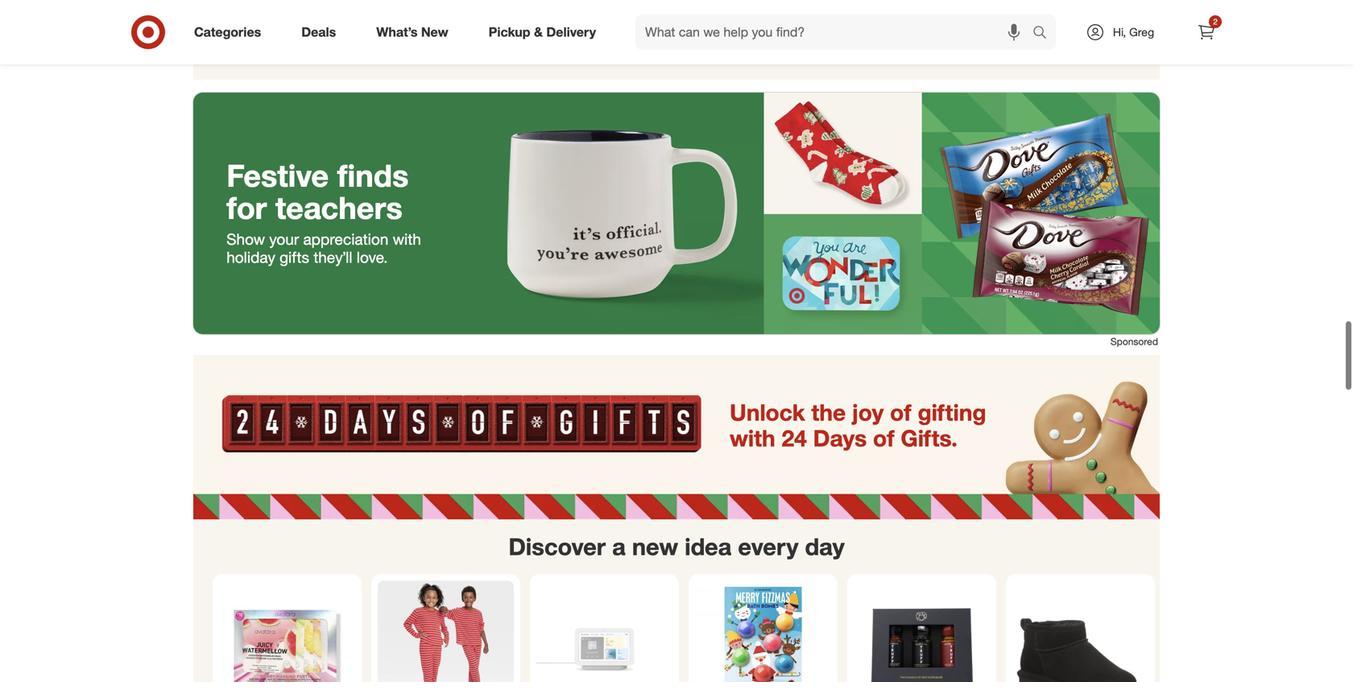 Task type: vqa. For each thing, say whether or not it's contained in the screenshot.
Deals
yes



Task type: describe. For each thing, give the bounding box(es) containing it.
with inside unlock the joy of gifting with 24 days of gifts.
[[730, 425, 776, 452]]

holiday
[[227, 248, 275, 267]]

What can we help you find? suggestions appear below search field
[[636, 15, 1037, 50]]

your
[[269, 230, 299, 248]]

categories
[[194, 24, 261, 40]]

hi, greg
[[1113, 25, 1154, 39]]

discover
[[509, 532, 606, 561]]

carousel region
[[193, 519, 1160, 682]]

avatara merry masking party facial treatment gift set - 4.26 fl oz/6pc image
[[219, 581, 355, 682]]

greg
[[1129, 25, 1154, 39]]

what's new link
[[363, 15, 469, 50]]

da bomb bath fizzers standing character bath bomb gift set - 5oz/6ct image
[[695, 581, 831, 682]]

2 link
[[1189, 15, 1225, 50]]

gifts.
[[901, 425, 958, 452]]

day
[[805, 532, 845, 561]]

what's new
[[376, 24, 448, 40]]

new
[[632, 532, 678, 561]]

gifts
[[280, 248, 309, 267]]

finds
[[337, 157, 409, 194]]

what's
[[376, 24, 418, 40]]

for
[[227, 189, 267, 226]]

unlock
[[730, 399, 805, 426]]

truff hot sauce gift sets - 4.5oz/3pk image
[[854, 581, 990, 682]]

search button
[[1026, 15, 1064, 53]]

a
[[612, 532, 626, 561]]

idea
[[685, 532, 732, 561]]

gifting
[[918, 399, 986, 426]]

they'll
[[314, 248, 352, 267]]

pickup & delivery link
[[475, 15, 616, 50]]



Task type: locate. For each thing, give the bounding box(es) containing it.
appreciation
[[303, 230, 389, 248]]

joy
[[852, 399, 884, 426]]

with inside 'festive finds for teachers show your appreciation with holiday gifts they'll love.'
[[393, 230, 421, 248]]

with
[[393, 230, 421, 248], [730, 425, 776, 452]]

24
[[782, 425, 807, 452]]

kids' striped matching family thermal pajama set - wondershop™ red image
[[378, 581, 514, 682]]

bearpaw women's shorty boots | black | size 7 image
[[1013, 581, 1149, 682]]

new
[[421, 24, 448, 40]]

of
[[890, 399, 912, 426], [873, 425, 895, 452]]

of right joy
[[890, 399, 912, 426]]

with left 24
[[730, 425, 776, 452]]

google nest hub (2nd gen) smart display - chalk image
[[537, 581, 673, 682]]

festive finds for teachers show your appreciation with holiday gifts they'll love.
[[227, 157, 421, 267]]

discover a new idea every day
[[509, 532, 845, 561]]

&
[[534, 24, 543, 40]]

of right days
[[873, 425, 895, 452]]

with right love.
[[393, 230, 421, 248]]

categories link
[[180, 15, 281, 50]]

2
[[1213, 17, 1218, 27]]

days
[[813, 425, 867, 452]]

unlock the joy of gifting with 24 days of gifts.
[[730, 399, 986, 452]]

festive
[[227, 157, 329, 194]]

show
[[227, 230, 265, 248]]

search
[[1026, 26, 1064, 42]]

pickup
[[489, 24, 531, 40]]

teachers
[[275, 189, 403, 226]]

0 horizontal spatial with
[[393, 230, 421, 248]]

the
[[812, 399, 846, 426]]

delivery
[[547, 24, 596, 40]]

0 vertical spatial with
[[393, 230, 421, 248]]

24 days of gifts image
[[193, 355, 1160, 520]]

1 vertical spatial with
[[730, 425, 776, 452]]

hi,
[[1113, 25, 1126, 39]]

1 horizontal spatial with
[[730, 425, 776, 452]]

love.
[[357, 248, 388, 267]]

pickup & delivery
[[489, 24, 596, 40]]

every
[[738, 532, 799, 561]]

deals link
[[288, 15, 356, 50]]

deals
[[301, 24, 336, 40]]



